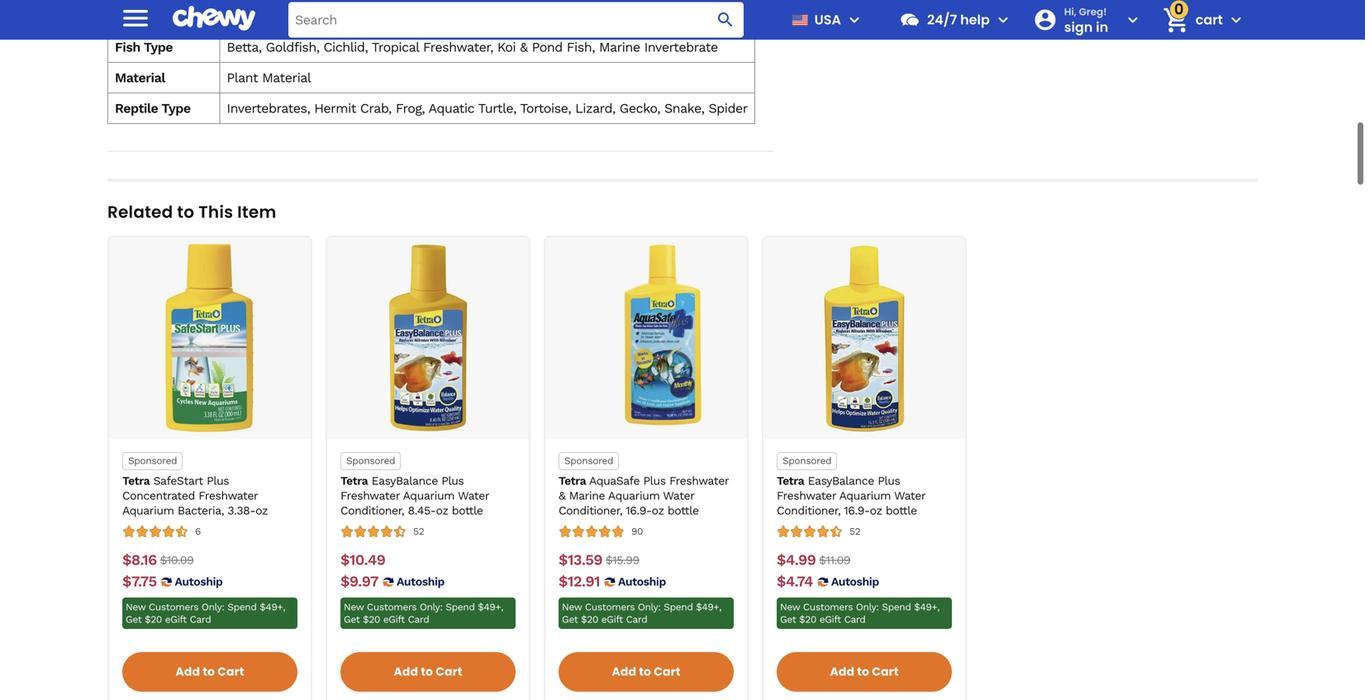 Task type: locate. For each thing, give the bounding box(es) containing it.
conditioner, up $4.99 $11.09
[[777, 504, 841, 518]]

freshwater inside easybalance plus freshwater aquarium water conditioner, 16.9-oz bottle
[[777, 489, 836, 503]]

autoship down '$11.09' text box
[[831, 575, 879, 589]]

3 customers from the left
[[585, 601, 635, 613]]

Product search field
[[288, 2, 744, 38]]

aquarium down concentrated at the left
[[122, 504, 174, 518]]

1 vertical spatial &
[[559, 489, 566, 503]]

sponsored up easybalance plus freshwater aquarium water conditioner, 16.9-oz bottle
[[783, 455, 832, 467]]

oz inside safestart plus concentrated freshwater aquarium bacteria, 3.38-oz
[[255, 504, 268, 518]]

3 add to cart from the left
[[612, 664, 681, 680]]

3 get from the left
[[562, 614, 578, 625]]

new down $7.75 text field at left
[[126, 601, 146, 613]]

sponsored up easybalance plus freshwater aquarium water conditioner, 8.45-oz bottle
[[346, 455, 395, 467]]

3 oz from the left
[[652, 504, 664, 518]]

plus for $4.99
[[878, 474, 901, 488]]

concentrated
[[122, 489, 195, 503]]

3 add to cart button from the left
[[559, 652, 734, 692]]

sourced
[[115, 9, 166, 24]]

plus inside easybalance plus freshwater aquarium water conditioner, 16.9-oz bottle
[[878, 474, 901, 488]]

hermit
[[314, 100, 356, 116]]

$10.09
[[160, 554, 194, 567]]

menu image
[[119, 1, 152, 35]]

customers down $7.75 text field at left
[[149, 601, 199, 613]]

$4.74
[[777, 573, 813, 590]]

invertebrates, hermit crab, frog, aquatic turtle, tortoise, lizard, gecko, snake, spider
[[227, 100, 748, 116]]

3 tetra from the left
[[559, 474, 586, 488]]

cart link
[[1156, 0, 1223, 40]]

greg!
[[1079, 5, 1107, 18]]

new customers only: spend $49+, get $20 egift card for $4.74
[[780, 601, 940, 625]]

material up reptile
[[115, 70, 165, 86]]

3 plus from the left
[[644, 474, 666, 488]]

tetra for $9.97
[[341, 474, 368, 488]]

oz
[[255, 504, 268, 518], [436, 504, 448, 518], [652, 504, 664, 518], [870, 504, 882, 518]]

2 bottle from the left
[[668, 504, 699, 518]]

$20 down $12.91 text box
[[581, 614, 598, 625]]

2 horizontal spatial conditioner,
[[777, 504, 841, 518]]

cart for $7.75
[[218, 664, 244, 680]]

0 horizontal spatial &
[[520, 39, 528, 55]]

freshwater
[[670, 474, 729, 488], [199, 489, 258, 503], [341, 489, 400, 503], [777, 489, 836, 503]]

1 vertical spatial type
[[162, 100, 191, 116]]

egift for $4.74
[[820, 614, 841, 625]]

2 water from the left
[[663, 489, 695, 503]]

egift for $7.75
[[165, 614, 187, 625]]

52 down '8.45-'
[[413, 526, 424, 537]]

0 vertical spatial marine
[[599, 39, 640, 55]]

items image
[[1162, 5, 1191, 35]]

1 horizontal spatial 52
[[850, 526, 861, 537]]

& up $13.59
[[559, 489, 566, 503]]

reptile type
[[115, 100, 191, 116]]

0 horizontal spatial 16.9-
[[626, 504, 652, 518]]

0 horizontal spatial material
[[115, 70, 165, 86]]

2 add from the left
[[394, 664, 418, 680]]

4 add to cart from the left
[[830, 664, 899, 680]]

3.38-
[[228, 504, 256, 518]]

related
[[107, 200, 173, 224]]

24/7 help link
[[893, 0, 990, 40]]

1 oz from the left
[[255, 504, 268, 518]]

1 add to cart from the left
[[176, 664, 244, 680]]

usa button
[[785, 0, 865, 40]]

& right koi
[[520, 39, 528, 55]]

1 bottle from the left
[[452, 504, 483, 518]]

customers
[[149, 601, 199, 613], [367, 601, 417, 613], [585, 601, 635, 613], [803, 601, 853, 613]]

52 for $9.97
[[413, 526, 424, 537]]

1 water from the left
[[458, 489, 489, 503]]

aquarium down aquasafe
[[608, 489, 660, 503]]

add to cart button for $9.97
[[341, 652, 516, 692]]

2 horizontal spatial bottle
[[886, 504, 917, 518]]

list
[[107, 236, 1258, 700]]

3 $20 from the left
[[581, 614, 598, 625]]

2 get from the left
[[344, 614, 360, 625]]

4 sponsored from the left
[[783, 455, 832, 467]]

3 sponsored from the left
[[565, 455, 614, 467]]

4 only: from the left
[[856, 601, 879, 613]]

0 horizontal spatial conditioner,
[[341, 504, 404, 518]]

$11.09 text field
[[819, 552, 851, 570]]

4 spend from the left
[[882, 601, 911, 613]]

egift down the $10.09 text field
[[165, 614, 187, 625]]

sponsored
[[128, 455, 177, 467], [346, 455, 395, 467], [565, 455, 614, 467], [783, 455, 832, 467]]

spider
[[709, 100, 748, 116]]

pond
[[532, 39, 563, 55]]

autoship for $9.97
[[397, 575, 445, 589]]

freshwater inside easybalance plus freshwater aquarium water conditioner, 8.45-oz bottle
[[341, 489, 400, 503]]

aquasafe plus freshwater & marine aquarium water conditioner, 16.9-oz bottle
[[559, 474, 729, 518]]

egift down $15.99 text field
[[602, 614, 623, 625]]

1 16.9- from the left
[[626, 504, 652, 518]]

marine
[[599, 39, 640, 55], [569, 489, 605, 503]]

2 horizontal spatial water
[[895, 489, 926, 503]]

menu image
[[845, 10, 865, 30]]

$12.91 text field
[[559, 573, 600, 591]]

1 new customers only: spend $49+, get $20 egift card from the left
[[126, 601, 285, 625]]

1 new from the left
[[126, 601, 146, 613]]

get down $7.75 text field at left
[[126, 614, 142, 625]]

3 $49+, from the left
[[696, 601, 722, 613]]

type
[[144, 39, 173, 55], [162, 100, 191, 116]]

$20 down '$4.74' text field
[[799, 614, 817, 625]]

1 $20 from the left
[[145, 614, 162, 625]]

1 horizontal spatial &
[[559, 489, 566, 503]]

1 add to cart button from the left
[[122, 652, 298, 692]]

card
[[190, 614, 211, 625], [408, 614, 429, 625], [626, 614, 648, 625], [844, 614, 866, 625]]

0 horizontal spatial bottle
[[452, 504, 483, 518]]

crab,
[[360, 100, 392, 116]]

2 autoship from the left
[[397, 575, 445, 589]]

$49+, for $13.59
[[696, 601, 722, 613]]

4 egift from the left
[[820, 614, 841, 625]]

in
[[1096, 18, 1109, 36]]

3 new from the left
[[562, 601, 582, 613]]

egift down $10.49 text field
[[383, 614, 405, 625]]

2 $20 from the left
[[363, 614, 380, 625]]

oz for $4.74
[[870, 504, 882, 518]]

fish type
[[115, 39, 173, 55]]

cart
[[218, 664, 244, 680], [436, 664, 463, 680], [654, 664, 681, 680], [872, 664, 899, 680]]

type right reptile
[[162, 100, 191, 116]]

2 new from the left
[[344, 601, 364, 613]]

1 only: from the left
[[202, 601, 225, 613]]

customers for $7.75
[[149, 601, 199, 613]]

1 conditioner, from the left
[[341, 504, 404, 518]]

4 tetra from the left
[[777, 474, 805, 488]]

water inside easybalance plus freshwater aquarium water conditioner, 8.45-oz bottle
[[458, 489, 489, 503]]

tetra up the $4.99
[[777, 474, 805, 488]]

1 horizontal spatial bottle
[[668, 504, 699, 518]]

water
[[458, 489, 489, 503], [663, 489, 695, 503], [895, 489, 926, 503]]

1 horizontal spatial material
[[262, 70, 311, 86]]

0 vertical spatial type
[[144, 39, 173, 55]]

plus inside aquasafe plus freshwater & marine aquarium water conditioner, 16.9-oz bottle
[[644, 474, 666, 488]]

autoship right $9.97
[[397, 575, 445, 589]]

spend for $9.97
[[446, 601, 475, 613]]

easybalance up $11.09
[[808, 474, 874, 488]]

add to cart for $7.75
[[176, 664, 244, 680]]

tetra up $10.49
[[341, 474, 368, 488]]

add
[[176, 664, 200, 680], [394, 664, 418, 680], [612, 664, 637, 680], [830, 664, 855, 680]]

1 autoship from the left
[[175, 575, 223, 589]]

egift
[[165, 614, 187, 625], [383, 614, 405, 625], [602, 614, 623, 625], [820, 614, 841, 625]]

plus
[[207, 474, 229, 488], [442, 474, 464, 488], [644, 474, 666, 488], [878, 474, 901, 488]]

easybalance up '8.45-'
[[372, 474, 438, 488]]

3 bottle from the left
[[886, 504, 917, 518]]

1 egift from the left
[[165, 614, 187, 625]]

$20 down $7.75 text field at left
[[145, 614, 162, 625]]

1 spend from the left
[[228, 601, 257, 613]]

sponsored up aquasafe
[[565, 455, 614, 467]]

customers down '$4.74' text field
[[803, 601, 853, 613]]

2 easybalance from the left
[[808, 474, 874, 488]]

4 $20 from the left
[[799, 614, 817, 625]]

$4.99
[[777, 552, 816, 569]]

plus inside safestart plus concentrated freshwater aquarium bacteria, 3.38-oz
[[207, 474, 229, 488]]

4 oz from the left
[[870, 504, 882, 518]]

only: for $4.74
[[856, 601, 879, 613]]

to for $9.97
[[421, 664, 433, 680]]

marine down aquasafe
[[569, 489, 605, 503]]

2 egift from the left
[[383, 614, 405, 625]]

new down '$4.74' text field
[[780, 601, 800, 613]]

to for $7.75
[[203, 664, 215, 680]]

16.9- inside aquasafe plus freshwater & marine aquarium water conditioner, 16.9-oz bottle
[[626, 504, 652, 518]]

bottle inside easybalance plus freshwater aquarium water conditioner, 16.9-oz bottle
[[886, 504, 917, 518]]

3 conditioner, from the left
[[777, 504, 841, 518]]

water inside easybalance plus freshwater aquarium water conditioner, 16.9-oz bottle
[[895, 489, 926, 503]]

1 add from the left
[[176, 664, 200, 680]]

aquarium inside aquasafe plus freshwater & marine aquarium water conditioner, 16.9-oz bottle
[[608, 489, 660, 503]]

add to cart button
[[122, 652, 298, 692], [341, 652, 516, 692], [559, 652, 734, 692], [777, 652, 952, 692]]

$20 for $12.91
[[581, 614, 598, 625]]

oz inside easybalance plus freshwater aquarium water conditioner, 8.45-oz bottle
[[436, 504, 448, 518]]

fish
[[115, 39, 140, 55]]

add to cart for $4.74
[[830, 664, 899, 680]]

16.9- up $11.09
[[844, 504, 870, 518]]

2 52 from the left
[[850, 526, 861, 537]]

$15.99
[[606, 554, 640, 567]]

new customers only: spend $49+, get $20 egift card down '$11.09' text box
[[780, 601, 940, 625]]

2 add to cart from the left
[[394, 664, 463, 680]]

3 autoship from the left
[[618, 575, 666, 589]]

hi, greg! sign in
[[1065, 5, 1109, 36]]

3 water from the left
[[895, 489, 926, 503]]

help menu image
[[993, 10, 1013, 30]]

$49+, for $8.16
[[260, 601, 285, 613]]

customers down $9.97 text box at the bottom left of the page
[[367, 601, 417, 613]]

conditioner, inside easybalance plus freshwater aquarium water conditioner, 16.9-oz bottle
[[777, 504, 841, 518]]

0 horizontal spatial 52
[[413, 526, 424, 537]]

1 sponsored from the left
[[128, 455, 177, 467]]

1 customers from the left
[[149, 601, 199, 613]]

material
[[115, 70, 165, 86], [262, 70, 311, 86]]

freshwater inside aquasafe plus freshwater & marine aquarium water conditioner, 16.9-oz bottle
[[670, 474, 729, 488]]

conditioner, left '8.45-'
[[341, 504, 404, 518]]

2 plus from the left
[[442, 474, 464, 488]]

2 spend from the left
[[446, 601, 475, 613]]

material down 'goldfish,'
[[262, 70, 311, 86]]

egift down '$11.09' text box
[[820, 614, 841, 625]]

tetra aquasafe plus freshwater & marine aquarium water conditioner, 16.9-oz bottle image
[[552, 244, 741, 432]]

2 $49+, from the left
[[478, 601, 504, 613]]

new down $12.91 text box
[[562, 601, 582, 613]]

$49+,
[[260, 601, 285, 613], [478, 601, 504, 613], [696, 601, 722, 613], [914, 601, 940, 613]]

2 new customers only: spend $49+, get $20 egift card from the left
[[344, 601, 504, 625]]

new customers only: spend $49+, get $20 egift card down $9.97 text box at the bottom left of the page
[[344, 601, 504, 625]]

spend for $4.74
[[882, 601, 911, 613]]

16.9- inside easybalance plus freshwater aquarium water conditioner, 16.9-oz bottle
[[844, 504, 870, 518]]

tetra left aquasafe
[[559, 474, 586, 488]]

bottle
[[452, 504, 483, 518], [668, 504, 699, 518], [886, 504, 917, 518]]

aquatic
[[429, 100, 475, 116]]

1 cart from the left
[[218, 664, 244, 680]]

tetra for $12.91
[[559, 474, 586, 488]]

add to cart for $9.97
[[394, 664, 463, 680]]

plant
[[227, 70, 258, 86]]

2 customers from the left
[[367, 601, 417, 613]]

tetra up concentrated at the left
[[122, 474, 150, 488]]

$49+, for $4.99
[[914, 601, 940, 613]]

90
[[632, 526, 643, 537]]

easybalance
[[372, 474, 438, 488], [808, 474, 874, 488]]

1 horizontal spatial easybalance
[[808, 474, 874, 488]]

this
[[199, 200, 233, 224]]

1 horizontal spatial 16.9-
[[844, 504, 870, 518]]

4 customers from the left
[[803, 601, 853, 613]]

2 add to cart button from the left
[[341, 652, 516, 692]]

2 card from the left
[[408, 614, 429, 625]]

bottle for $4.74
[[886, 504, 917, 518]]

help
[[961, 10, 990, 29]]

1 easybalance from the left
[[372, 474, 438, 488]]

4 add to cart button from the left
[[777, 652, 952, 692]]

tetra for $7.75
[[122, 474, 150, 488]]

add to cart
[[176, 664, 244, 680], [394, 664, 463, 680], [612, 664, 681, 680], [830, 664, 899, 680]]

type down sourced from
[[144, 39, 173, 55]]

invertebrate
[[644, 39, 718, 55]]

easybalance inside easybalance plus freshwater aquarium water conditioner, 8.45-oz bottle
[[372, 474, 438, 488]]

2 conditioner, from the left
[[559, 504, 623, 518]]

new for $9.97
[[344, 601, 364, 613]]

cichlid,
[[324, 39, 368, 55]]

3 only: from the left
[[638, 601, 661, 613]]

sponsored for $12.91
[[565, 455, 614, 467]]

$8.16 $10.09
[[122, 552, 194, 569]]

4 add from the left
[[830, 664, 855, 680]]

$10.49
[[341, 552, 385, 569]]

$4.74 text field
[[777, 573, 813, 591]]

3 card from the left
[[626, 614, 648, 625]]

get down '$4.74' text field
[[780, 614, 796, 625]]

lizard,
[[575, 100, 616, 116]]

conditioner,
[[341, 504, 404, 518], [559, 504, 623, 518], [777, 504, 841, 518]]

cart for $4.74
[[872, 664, 899, 680]]

autoship down the $10.09 text field
[[175, 575, 223, 589]]

4 card from the left
[[844, 614, 866, 625]]

get down $12.91 text box
[[562, 614, 578, 625]]

&
[[520, 39, 528, 55], [559, 489, 566, 503]]

aquarium inside safestart plus concentrated freshwater aquarium bacteria, 3.38-oz
[[122, 504, 174, 518]]

0 horizontal spatial water
[[458, 489, 489, 503]]

sponsored for $9.97
[[346, 455, 395, 467]]

2 oz from the left
[[436, 504, 448, 518]]

aquarium up $11.09
[[840, 489, 891, 503]]

0 horizontal spatial easybalance
[[372, 474, 438, 488]]

only: for $12.91
[[638, 601, 661, 613]]

$15.99 text field
[[606, 552, 640, 570]]

new down $9.97 text box at the bottom left of the page
[[344, 601, 364, 613]]

3 cart from the left
[[654, 664, 681, 680]]

4 new customers only: spend $49+, get $20 egift card from the left
[[780, 601, 940, 625]]

$20
[[145, 614, 162, 625], [363, 614, 380, 625], [581, 614, 598, 625], [799, 614, 817, 625]]

$11.09
[[819, 554, 851, 567]]

4 cart from the left
[[872, 664, 899, 680]]

24/7
[[927, 10, 957, 29]]

get
[[126, 614, 142, 625], [344, 614, 360, 625], [562, 614, 578, 625], [780, 614, 796, 625]]

only: for $7.75
[[202, 601, 225, 613]]

conditioner, inside easybalance plus freshwater aquarium water conditioner, 8.45-oz bottle
[[341, 504, 404, 518]]

4 new from the left
[[780, 601, 800, 613]]

easybalance inside easybalance plus freshwater aquarium water conditioner, 16.9-oz bottle
[[808, 474, 874, 488]]

tortoise,
[[520, 100, 571, 116]]

1 vertical spatial marine
[[569, 489, 605, 503]]

2 tetra from the left
[[341, 474, 368, 488]]

marine right the fish, at the left top of page
[[599, 39, 640, 55]]

1 horizontal spatial conditioner,
[[559, 504, 623, 518]]

bottle inside easybalance plus freshwater aquarium water conditioner, 8.45-oz bottle
[[452, 504, 483, 518]]

1 get from the left
[[126, 614, 142, 625]]

3 add from the left
[[612, 664, 637, 680]]

autoship down $15.99 text field
[[618, 575, 666, 589]]

only:
[[202, 601, 225, 613], [420, 601, 443, 613], [638, 601, 661, 613], [856, 601, 879, 613]]

$13.59 text field
[[559, 552, 603, 570]]

customers for $12.91
[[585, 601, 635, 613]]

fish,
[[567, 39, 595, 55]]

2 cart from the left
[[436, 664, 463, 680]]

usa
[[815, 10, 842, 29]]

oz inside easybalance plus freshwater aquarium water conditioner, 16.9-oz bottle
[[870, 504, 882, 518]]

3 new customers only: spend $49+, get $20 egift card from the left
[[562, 601, 722, 625]]

conditioner, for $9.97
[[341, 504, 404, 518]]

16.9- up 90
[[626, 504, 652, 518]]

16.9-
[[626, 504, 652, 518], [844, 504, 870, 518]]

sponsored up safestart on the left bottom of the page
[[128, 455, 177, 467]]

get down $9.97 text box at the bottom left of the page
[[344, 614, 360, 625]]

cart for $9.97
[[436, 664, 463, 680]]

2 16.9- from the left
[[844, 504, 870, 518]]

4 plus from the left
[[878, 474, 901, 488]]

6
[[195, 526, 201, 537]]

1 $49+, from the left
[[260, 601, 285, 613]]

new customers only: spend $49+, get $20 egift card down the $10.09 text field
[[126, 601, 285, 625]]

aquarium up '8.45-'
[[403, 489, 455, 503]]

4 autoship from the left
[[831, 575, 879, 589]]

1 horizontal spatial water
[[663, 489, 695, 503]]

new customers only: spend $49+, get $20 egift card down $15.99 text field
[[562, 601, 722, 625]]

to
[[177, 200, 194, 224], [203, 664, 215, 680], [421, 664, 433, 680], [639, 664, 651, 680], [857, 664, 870, 680]]

2 sponsored from the left
[[346, 455, 395, 467]]

marine inside aquasafe plus freshwater & marine aquarium water conditioner, 16.9-oz bottle
[[569, 489, 605, 503]]

3 egift from the left
[[602, 614, 623, 625]]

tetra
[[122, 474, 150, 488], [341, 474, 368, 488], [559, 474, 586, 488], [777, 474, 805, 488]]

conditioner, down aquasafe
[[559, 504, 623, 518]]

new for $7.75
[[126, 601, 146, 613]]

aquasafe
[[589, 474, 640, 488]]

spend for $12.91
[[664, 601, 693, 613]]

new for $4.74
[[780, 601, 800, 613]]

$20 down $9.97 text box at the bottom left of the page
[[363, 614, 380, 625]]

invertebrates,
[[227, 100, 310, 116]]

spend
[[228, 601, 257, 613], [446, 601, 475, 613], [664, 601, 693, 613], [882, 601, 911, 613]]

2 only: from the left
[[420, 601, 443, 613]]

sponsored for $4.74
[[783, 455, 832, 467]]

$10.09 text field
[[160, 552, 194, 570]]

4 get from the left
[[780, 614, 796, 625]]

4 $49+, from the left
[[914, 601, 940, 613]]

1 tetra from the left
[[122, 474, 150, 488]]

8.45-
[[408, 504, 436, 518]]

52 up $11.09
[[850, 526, 861, 537]]

from
[[169, 9, 201, 24]]

1 card from the left
[[190, 614, 211, 625]]

1 plus from the left
[[207, 474, 229, 488]]

freshwater for $12.91
[[670, 474, 729, 488]]

$20 for $9.97
[[363, 614, 380, 625]]

customers down $12.91 text box
[[585, 601, 635, 613]]

3 spend from the left
[[664, 601, 693, 613]]

add to cart button for $4.74
[[777, 652, 952, 692]]

1 52 from the left
[[413, 526, 424, 537]]

easybalance for $4.74
[[808, 474, 874, 488]]



Task type: vqa. For each thing, say whether or not it's contained in the screenshot.


Task type: describe. For each thing, give the bounding box(es) containing it.
get for $9.97
[[344, 614, 360, 625]]

hi,
[[1065, 5, 1077, 18]]

1 material from the left
[[115, 70, 165, 86]]

add to cart for $12.91
[[612, 664, 681, 680]]

$9.97
[[341, 573, 379, 590]]

to for $4.74
[[857, 664, 870, 680]]

sourced from
[[115, 9, 201, 24]]

get for $4.74
[[780, 614, 796, 625]]

& inside aquasafe plus freshwater & marine aquarium water conditioner, 16.9-oz bottle
[[559, 489, 566, 503]]

$4.99 text field
[[777, 552, 816, 570]]

get for $7.75
[[126, 614, 142, 625]]

tetra safestart plus concentrated freshwater aquarium bacteria, 3.38-oz image
[[116, 244, 304, 432]]

0 vertical spatial &
[[520, 39, 528, 55]]

list containing $8.16
[[107, 236, 1258, 700]]

easybalance for $9.97
[[372, 474, 438, 488]]

goldfish,
[[266, 39, 320, 55]]

autoship for $12.91
[[618, 575, 666, 589]]

$10.49 text field
[[341, 552, 385, 570]]

$20 for $7.75
[[145, 614, 162, 625]]

card for $7.75
[[190, 614, 211, 625]]

add for $12.91
[[612, 664, 637, 680]]

water inside aquasafe plus freshwater & marine aquarium water conditioner, 16.9-oz bottle
[[663, 489, 695, 503]]

koi
[[498, 39, 516, 55]]

reptile
[[115, 100, 158, 116]]

only: for $9.97
[[420, 601, 443, 613]]

submit search image
[[716, 10, 736, 30]]

bottle inside aquasafe plus freshwater & marine aquarium water conditioner, 16.9-oz bottle
[[668, 504, 699, 518]]

new customers only: spend $49+, get $20 egift card for $7.75
[[126, 601, 285, 625]]

24/7 help
[[927, 10, 990, 29]]

type for fish type
[[144, 39, 173, 55]]

card for $4.74
[[844, 614, 866, 625]]

autoship for $4.74
[[831, 575, 879, 589]]

plus for $13.59
[[644, 474, 666, 488]]

cart menu image
[[1227, 10, 1247, 30]]

52 for $4.74
[[850, 526, 861, 537]]

to for $12.91
[[639, 664, 651, 680]]

add for $7.75
[[176, 664, 200, 680]]

plant material
[[227, 70, 311, 86]]

add to cart button for $7.75
[[122, 652, 298, 692]]

card for $12.91
[[626, 614, 648, 625]]

$8.16 text field
[[122, 552, 157, 570]]

oz for $7.75
[[255, 504, 268, 518]]

new customers only: spend $49+, get $20 egift card for $9.97
[[344, 601, 504, 625]]

$8.16
[[122, 552, 157, 569]]

safestart
[[153, 474, 203, 488]]

$7.75
[[122, 573, 157, 590]]

freshwater for $4.74
[[777, 489, 836, 503]]

tetra easybalance plus freshwater aquarium water conditioner, 8.45-oz bottle image
[[334, 244, 522, 432]]

tetra for $4.74
[[777, 474, 805, 488]]

egift for $9.97
[[383, 614, 405, 625]]

tropical
[[372, 39, 419, 55]]

new customers only: spend $49+, get $20 egift card for $12.91
[[562, 601, 722, 625]]

2 material from the left
[[262, 70, 311, 86]]

sign
[[1065, 18, 1093, 36]]

betta, goldfish, cichlid, tropical freshwater, koi & pond fish, marine invertebrate
[[227, 39, 718, 55]]

add to cart button for $12.91
[[559, 652, 734, 692]]

snake,
[[665, 100, 705, 116]]

card for $9.97
[[408, 614, 429, 625]]

turtle,
[[478, 100, 517, 116]]

chewy home image
[[173, 0, 255, 37]]

add for $4.74
[[830, 664, 855, 680]]

Search text field
[[288, 2, 744, 38]]

easybalance plus freshwater aquarium water conditioner, 16.9-oz bottle
[[777, 474, 926, 518]]

oz for $9.97
[[436, 504, 448, 518]]

freshwater for $9.97
[[341, 489, 400, 503]]

gecko,
[[620, 100, 660, 116]]

conditioner, inside aquasafe plus freshwater & marine aquarium water conditioner, 16.9-oz bottle
[[559, 504, 623, 518]]

sponsored for $7.75
[[128, 455, 177, 467]]

type for reptile type
[[162, 100, 191, 116]]

frog,
[[396, 100, 425, 116]]

$4.99 $11.09
[[777, 552, 851, 569]]

cart
[[1196, 10, 1223, 29]]

freshwater,
[[423, 39, 493, 55]]

add for $9.97
[[394, 664, 418, 680]]

freshwater inside safestart plus concentrated freshwater aquarium bacteria, 3.38-oz
[[199, 489, 258, 503]]

bacteria,
[[178, 504, 224, 518]]

get for $12.91
[[562, 614, 578, 625]]

spend for $7.75
[[228, 601, 257, 613]]

$12.91
[[559, 573, 600, 590]]

conditioner, for $4.74
[[777, 504, 841, 518]]

related to this item
[[107, 200, 277, 224]]

tetra easybalance plus freshwater aquarium water conditioner, 16.9-oz bottle image
[[770, 244, 959, 432]]

water for $4.74
[[895, 489, 926, 503]]

oz inside aquasafe plus freshwater & marine aquarium water conditioner, 16.9-oz bottle
[[652, 504, 664, 518]]

chewy support image
[[899, 9, 921, 31]]

account menu image
[[1123, 10, 1143, 30]]

$13.59 $15.99
[[559, 552, 640, 569]]

autoship for $7.75
[[175, 575, 223, 589]]

$7.75 text field
[[122, 573, 157, 591]]

easybalance plus freshwater aquarium water conditioner, 8.45-oz bottle
[[341, 474, 489, 518]]

egift for $12.91
[[602, 614, 623, 625]]

$20 for $4.74
[[799, 614, 817, 625]]

$9.97 text field
[[341, 573, 379, 591]]

plus for $8.16
[[207, 474, 229, 488]]

$13.59
[[559, 552, 603, 569]]

plus inside easybalance plus freshwater aquarium water conditioner, 8.45-oz bottle
[[442, 474, 464, 488]]

aquarium inside easybalance plus freshwater aquarium water conditioner, 8.45-oz bottle
[[403, 489, 455, 503]]

malaysia
[[227, 9, 278, 24]]

customers for $9.97
[[367, 601, 417, 613]]

aquarium inside easybalance plus freshwater aquarium water conditioner, 16.9-oz bottle
[[840, 489, 891, 503]]

cart for $12.91
[[654, 664, 681, 680]]

betta,
[[227, 39, 262, 55]]

bottle for $9.97
[[452, 504, 483, 518]]

item
[[237, 200, 277, 224]]

customers for $4.74
[[803, 601, 853, 613]]

safestart plus concentrated freshwater aquarium bacteria, 3.38-oz
[[122, 474, 268, 518]]

new for $12.91
[[562, 601, 582, 613]]

water for $9.97
[[458, 489, 489, 503]]



